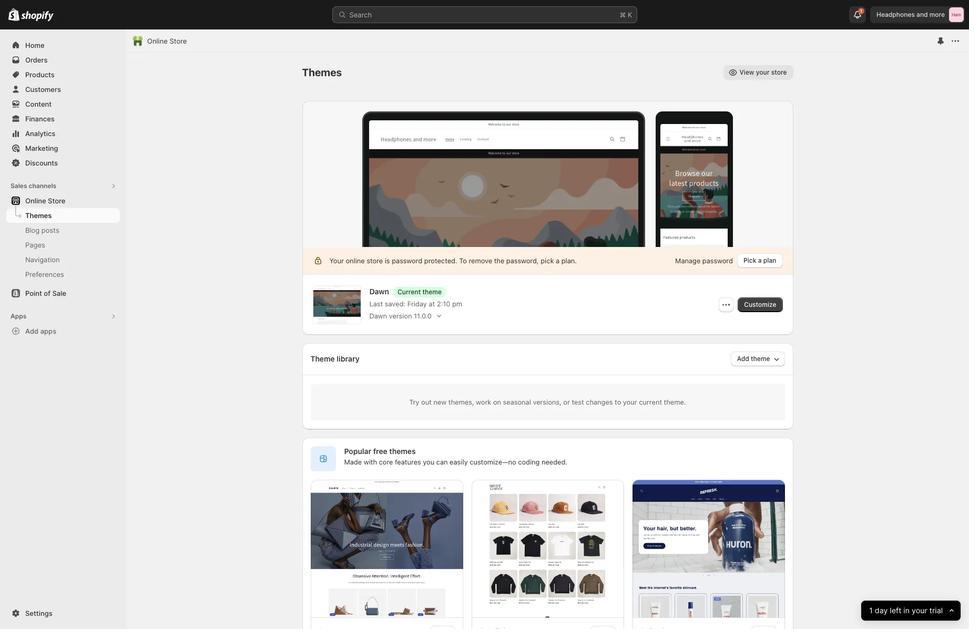 Task type: vqa. For each thing, say whether or not it's contained in the screenshot.
0.00 text box
no



Task type: locate. For each thing, give the bounding box(es) containing it.
1 horizontal spatial 1
[[869, 606, 873, 615]]

finances link
[[6, 111, 120, 126]]

1 vertical spatial online store link
[[6, 194, 120, 208]]

0 horizontal spatial online store
[[25, 197, 65, 205]]

themes link
[[6, 208, 120, 223]]

1 horizontal spatial online
[[147, 37, 168, 45]]

finances
[[25, 115, 55, 123]]

0 horizontal spatial 1
[[860, 8, 862, 14]]

orders
[[25, 56, 48, 64]]

pages
[[25, 241, 45, 249]]

online store link down channels
[[6, 194, 120, 208]]

navigation link
[[6, 252, 120, 267]]

shopify image
[[8, 8, 20, 21], [21, 11, 54, 21]]

store down sales channels "button"
[[48, 197, 65, 205]]

of
[[44, 289, 50, 298]]

add
[[25, 327, 39, 335]]

1 horizontal spatial online store
[[147, 37, 187, 45]]

sales
[[11, 182, 27, 190]]

0 horizontal spatial online
[[25, 197, 46, 205]]

analytics link
[[6, 126, 120, 141]]

online store
[[147, 37, 187, 45], [25, 197, 65, 205]]

preferences
[[25, 270, 64, 279]]

online store right online store icon
[[147, 37, 187, 45]]

online
[[147, 37, 168, 45], [25, 197, 46, 205]]

⌘
[[620, 11, 626, 19]]

online right online store icon
[[147, 37, 168, 45]]

trial
[[929, 606, 943, 615]]

channels
[[29, 182, 56, 190]]

sales channels
[[11, 182, 56, 190]]

your
[[912, 606, 927, 615]]

marketing
[[25, 144, 58, 152]]

online store down channels
[[25, 197, 65, 205]]

0 vertical spatial online
[[147, 37, 168, 45]]

0 vertical spatial online store link
[[147, 36, 187, 46]]

online store link right online store icon
[[147, 36, 187, 46]]

1 vertical spatial online
[[25, 197, 46, 205]]

add apps
[[25, 327, 56, 335]]

search
[[349, 11, 372, 19]]

customers link
[[6, 82, 120, 97]]

online up themes
[[25, 197, 46, 205]]

headphones
[[877, 11, 915, 18]]

products
[[25, 70, 55, 79]]

blog posts link
[[6, 223, 120, 238]]

add apps button
[[6, 324, 120, 339]]

0 vertical spatial store
[[170, 37, 187, 45]]

left
[[890, 606, 901, 615]]

0 vertical spatial 1
[[860, 8, 862, 14]]

home link
[[6, 38, 120, 53]]

1 left day
[[869, 606, 873, 615]]

1
[[860, 8, 862, 14], [869, 606, 873, 615]]

store
[[170, 37, 187, 45], [48, 197, 65, 205]]

day
[[875, 606, 888, 615]]

store right online store icon
[[170, 37, 187, 45]]

marketing link
[[6, 141, 120, 156]]

point
[[25, 289, 42, 298]]

themes
[[25, 211, 52, 220]]

online store link
[[147, 36, 187, 46], [6, 194, 120, 208]]

sales channels button
[[6, 179, 120, 194]]

headphones and more
[[877, 11, 945, 18]]

preferences link
[[6, 267, 120, 282]]

1 left headphones
[[860, 8, 862, 14]]

0 horizontal spatial store
[[48, 197, 65, 205]]

content link
[[6, 97, 120, 111]]

1 button
[[849, 6, 866, 23]]

blog posts
[[25, 226, 59, 235]]

settings
[[25, 609, 52, 618]]

1 horizontal spatial online store link
[[147, 36, 187, 46]]

content
[[25, 100, 52, 108]]

1 vertical spatial 1
[[869, 606, 873, 615]]

1 for 1 day left in your trial
[[869, 606, 873, 615]]



Task type: describe. For each thing, give the bounding box(es) containing it.
discounts
[[25, 159, 58, 167]]

sale
[[52, 289, 66, 298]]

1 day left in your trial button
[[861, 601, 961, 621]]

0 horizontal spatial shopify image
[[8, 8, 20, 21]]

discounts link
[[6, 156, 120, 170]]

apps
[[40, 327, 56, 335]]

apps
[[11, 312, 26, 320]]

0 horizontal spatial online store link
[[6, 194, 120, 208]]

point of sale button
[[0, 286, 126, 301]]

k
[[628, 11, 632, 19]]

point of sale link
[[6, 286, 120, 301]]

apps button
[[6, 309, 120, 324]]

1 day left in your trial
[[869, 606, 943, 615]]

1 vertical spatial online store
[[25, 197, 65, 205]]

posts
[[41, 226, 59, 235]]

pages link
[[6, 238, 120, 252]]

products link
[[6, 67, 120, 82]]

settings link
[[6, 606, 120, 621]]

customers
[[25, 85, 61, 94]]

and
[[917, 11, 928, 18]]

navigation
[[25, 256, 60, 264]]

analytics
[[25, 129, 55, 138]]

orders link
[[6, 53, 120, 67]]

⌘ k
[[620, 11, 632, 19]]

blog
[[25, 226, 40, 235]]

1 for 1
[[860, 8, 862, 14]]

1 vertical spatial store
[[48, 197, 65, 205]]

1 horizontal spatial store
[[170, 37, 187, 45]]

1 horizontal spatial shopify image
[[21, 11, 54, 21]]

more
[[930, 11, 945, 18]]

0 vertical spatial online store
[[147, 37, 187, 45]]

headphones and more image
[[949, 7, 964, 22]]

point of sale
[[25, 289, 66, 298]]

home
[[25, 41, 44, 49]]

in
[[903, 606, 910, 615]]

online store image
[[133, 36, 143, 46]]



